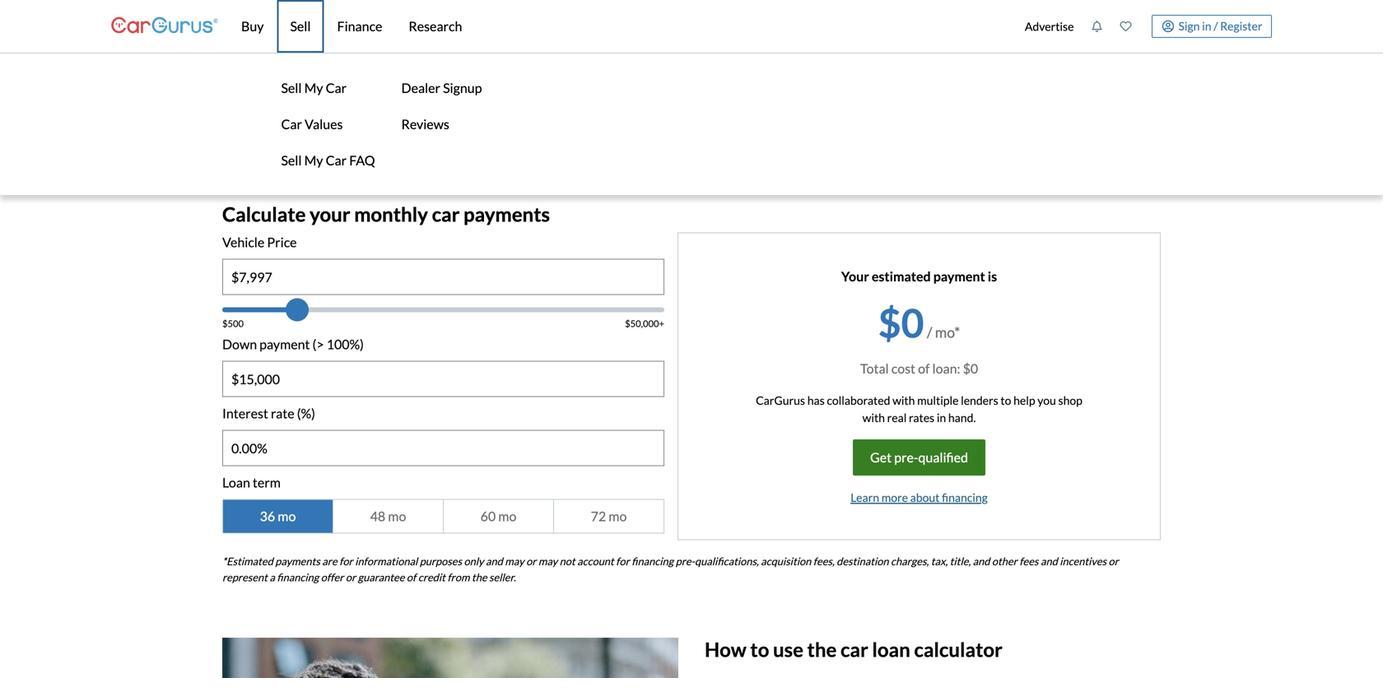 Task type: vqa. For each thing, say whether or not it's contained in the screenshot.
menu containing Sell My Car
yes



Task type: locate. For each thing, give the bounding box(es) containing it.
menu bar containing buy
[[0, 0, 1384, 195]]

rates
[[909, 411, 935, 425]]

0 vertical spatial the
[[472, 572, 487, 584]]

sell right buy
[[290, 18, 311, 34]]

to left 'see'
[[414, 151, 426, 168]]

1 horizontal spatial pre-
[[895, 450, 919, 466]]

1 horizontal spatial and
[[973, 556, 990, 568]]

2 vertical spatial payments
[[275, 556, 320, 568]]

the down "only"
[[472, 572, 487, 584]]

in inside cargurus has collaborated with multiple lenders to help you shop with real rates in hand.
[[937, 411, 947, 425]]

1 vertical spatial $0
[[963, 361, 979, 377]]

2 vertical spatial loan
[[873, 638, 911, 662]]

car values link
[[278, 106, 378, 142]]

my inside sell my car faq link
[[304, 152, 323, 168]]

car right use
[[841, 638, 869, 662]]

mo right 36
[[278, 509, 296, 525]]

1 vertical spatial loan
[[502, 151, 527, 168]]

interest
[[222, 406, 268, 422]]

my inside sell my car 'link'
[[304, 80, 323, 96]]

0 vertical spatial car
[[432, 203, 460, 226]]

2 may from the left
[[539, 556, 558, 568]]

1 horizontal spatial your
[[310, 203, 351, 226]]

1 vertical spatial to
[[1001, 394, 1012, 408]]

None field
[[223, 431, 664, 466]]

your right fits
[[550, 151, 577, 168]]

1 vertical spatial calculator
[[915, 638, 1003, 662]]

may
[[505, 556, 524, 568], [539, 556, 558, 568]]

sell button
[[277, 0, 324, 53]]

0 horizontal spatial for
[[339, 556, 353, 568]]

buy button
[[228, 0, 277, 53]]

this
[[478, 151, 500, 168]]

sell for sell my car faq
[[281, 152, 302, 168]]

0 vertical spatial with
[[893, 394, 915, 408]]

$0 down estimated
[[879, 299, 925, 347]]

/ left register
[[1214, 19, 1219, 33]]

sell
[[290, 18, 311, 34], [281, 80, 302, 96], [281, 152, 302, 168]]

the
[[472, 572, 487, 584], [808, 638, 837, 662]]

0 vertical spatial financing
[[942, 491, 988, 505]]

my down car values
[[304, 152, 323, 168]]

1 mo from the left
[[278, 509, 296, 525]]

0 horizontal spatial pre-
[[676, 556, 695, 568]]

user icon image
[[1162, 20, 1175, 32]]

sell down car values
[[281, 152, 302, 168]]

destination
[[837, 556, 889, 568]]

1 may from the left
[[505, 556, 524, 568]]

to left use
[[751, 638, 770, 662]]

collaborated
[[827, 394, 891, 408]]

financing
[[942, 491, 988, 505], [632, 556, 674, 568], [277, 572, 319, 584]]

0 vertical spatial sell
[[290, 18, 311, 34]]

1 vertical spatial my
[[304, 152, 323, 168]]

monthly down faq
[[354, 203, 428, 226]]

learn more about financing
[[851, 491, 988, 505]]

4 mo from the left
[[609, 509, 627, 525]]

payment left (>
[[260, 337, 310, 353]]

mo right 72
[[609, 509, 627, 525]]

car up the car values link
[[326, 80, 347, 96]]

of right cost at bottom
[[918, 361, 930, 377]]

1 horizontal spatial menu
[[398, 70, 486, 142]]

1 horizontal spatial the
[[808, 638, 837, 662]]

the right use
[[808, 638, 837, 662]]

1 horizontal spatial loan
[[502, 151, 527, 168]]

1 vertical spatial with
[[863, 411, 885, 425]]

None text field
[[223, 260, 664, 295]]

0 vertical spatial my
[[304, 80, 323, 96]]

car left 'values'
[[281, 116, 302, 132]]

0 vertical spatial of
[[918, 361, 930, 377]]

in right the sign
[[1203, 19, 1212, 33]]

loan
[[270, 111, 321, 143], [502, 151, 527, 168], [873, 638, 911, 662]]

car values
[[281, 116, 343, 132]]

0 horizontal spatial the
[[472, 572, 487, 584]]

0 horizontal spatial $0
[[879, 299, 925, 347]]

not
[[560, 556, 575, 568]]

0 horizontal spatial menu
[[278, 70, 378, 179]]

1 horizontal spatial may
[[539, 556, 558, 568]]

1 vertical spatial of
[[407, 572, 416, 584]]

sell up car values
[[281, 80, 302, 96]]

vehicle
[[222, 234, 265, 251]]

my up car values
[[304, 80, 323, 96]]

1 vertical spatial /
[[927, 324, 933, 341]]

1 horizontal spatial payments
[[355, 151, 412, 168]]

how
[[705, 638, 747, 662]]

car
[[326, 80, 347, 96], [222, 111, 265, 143], [281, 116, 302, 132], [326, 152, 347, 168]]

0 vertical spatial /
[[1214, 19, 1219, 33]]

0 horizontal spatial may
[[505, 556, 524, 568]]

pre- inside button
[[895, 450, 919, 466]]

monthly down car loan calculator
[[305, 151, 353, 168]]

1 vertical spatial payment
[[260, 337, 310, 353]]

3 mo from the left
[[499, 509, 517, 525]]

mo for 60 mo
[[499, 509, 517, 525]]

or left "not"
[[526, 556, 537, 568]]

1 vertical spatial car
[[841, 638, 869, 662]]

title,
[[950, 556, 971, 568]]

2 for from the left
[[616, 556, 630, 568]]

finance button
[[324, 0, 396, 53]]

Down payment (> 100%) text field
[[223, 362, 664, 397]]

to
[[414, 151, 426, 168], [1001, 394, 1012, 408], [751, 638, 770, 662]]

sell inside dropdown button
[[290, 18, 311, 34]]

car loan calculator
[[222, 111, 444, 143]]

payments left are
[[275, 556, 320, 568]]

mo right 60
[[499, 509, 517, 525]]

2 horizontal spatial to
[[1001, 394, 1012, 408]]

pre-
[[895, 450, 919, 466], [676, 556, 695, 568]]

0 vertical spatial payments
[[355, 151, 412, 168]]

0 horizontal spatial loan
[[270, 111, 321, 143]]

and up seller.
[[486, 556, 503, 568]]

0 vertical spatial calculator
[[326, 111, 444, 143]]

0 horizontal spatial financing
[[277, 572, 319, 584]]

help
[[1014, 394, 1036, 408]]

in inside menu
[[1203, 19, 1212, 33]]

payment
[[934, 269, 986, 285], [260, 337, 310, 353]]

with down collaborated
[[863, 411, 885, 425]]

/ left mo*
[[927, 324, 933, 341]]

with up real
[[893, 394, 915, 408]]

48 mo
[[370, 509, 406, 525]]

/ inside $0 / mo*
[[927, 324, 933, 341]]

may left "not"
[[539, 556, 558, 568]]

2 my from the top
[[304, 152, 323, 168]]

your estimated payment is
[[842, 269, 998, 285]]

your down sell my car faq link
[[310, 203, 351, 226]]

payments down this at the top
[[464, 203, 550, 226]]

financing right about
[[942, 491, 988, 505]]

and
[[486, 556, 503, 568], [973, 556, 990, 568], [1041, 556, 1058, 568]]

advertise link
[[1017, 3, 1083, 49]]

2 horizontal spatial your
[[550, 151, 577, 168]]

menu
[[1017, 3, 1273, 49], [278, 70, 378, 179], [398, 70, 486, 142]]

dealer signup
[[402, 80, 482, 96]]

0 horizontal spatial /
[[927, 324, 933, 341]]

qualifications,
[[695, 556, 759, 568]]

sell my car
[[281, 80, 347, 96]]

0 vertical spatial pre-
[[895, 450, 919, 466]]

0 horizontal spatial in
[[937, 411, 947, 425]]

car inside 'link'
[[326, 80, 347, 96]]

1 horizontal spatial /
[[1214, 19, 1219, 33]]

is
[[988, 269, 998, 285]]

calculator
[[326, 111, 444, 143], [915, 638, 1003, 662]]

sign in / register link
[[1152, 15, 1273, 38]]

2 horizontal spatial payments
[[464, 203, 550, 226]]

$50,000+
[[625, 319, 665, 330]]

with
[[893, 394, 915, 408], [863, 411, 885, 425]]

car up estimate
[[222, 111, 265, 143]]

1 horizontal spatial for
[[616, 556, 630, 568]]

of
[[918, 361, 930, 377], [407, 572, 416, 584]]

loan term
[[222, 475, 281, 491]]

0 vertical spatial loan
[[270, 111, 321, 143]]

1 horizontal spatial of
[[918, 361, 930, 377]]

payments up calculate your monthly car payments
[[355, 151, 412, 168]]

1 and from the left
[[486, 556, 503, 568]]

0 horizontal spatial of
[[407, 572, 416, 584]]

1 vertical spatial the
[[808, 638, 837, 662]]

payment left is
[[934, 269, 986, 285]]

menu bar
[[0, 0, 1384, 195]]

to left help
[[1001, 394, 1012, 408]]

fees,
[[814, 556, 835, 568]]

and right the title,
[[973, 556, 990, 568]]

car
[[432, 203, 460, 226], [841, 638, 869, 662]]

car left faq
[[326, 152, 347, 168]]

payments
[[355, 151, 412, 168], [464, 203, 550, 226], [275, 556, 320, 568]]

0 horizontal spatial payments
[[275, 556, 320, 568]]

of left credit
[[407, 572, 416, 584]]

1 horizontal spatial in
[[1203, 19, 1212, 33]]

has
[[808, 394, 825, 408]]

interest rate (%)
[[222, 406, 315, 422]]

estimated
[[872, 269, 931, 285]]

for right account
[[616, 556, 630, 568]]

3 and from the left
[[1041, 556, 1058, 568]]

financing right account
[[632, 556, 674, 568]]

1 my from the top
[[304, 80, 323, 96]]

$0 / mo*
[[879, 299, 961, 347]]

1 vertical spatial pre-
[[676, 556, 695, 568]]

(>
[[313, 337, 324, 353]]

credit
[[418, 572, 446, 584]]

financing right the a
[[277, 572, 319, 584]]

people high fiving image
[[222, 638, 679, 679]]

or right incentives
[[1109, 556, 1119, 568]]

mo
[[278, 509, 296, 525], [388, 509, 406, 525], [499, 509, 517, 525], [609, 509, 627, 525]]

your
[[276, 151, 302, 168], [550, 151, 577, 168], [310, 203, 351, 226]]

0 vertical spatial payment
[[934, 269, 986, 285]]

2 vertical spatial to
[[751, 638, 770, 662]]

monthly for car
[[354, 203, 428, 226]]

1 horizontal spatial calculator
[[915, 638, 1003, 662]]

the inside *estimated payments are for informational purposes only and may or may not account for financing pre-qualifications, acquisition fees, destination charges, tax, title, and other fees and incentives or represent a financing offer or guarantee of credit from the seller.
[[472, 572, 487, 584]]

account
[[578, 556, 614, 568]]

your right estimate
[[276, 151, 302, 168]]

and right fees
[[1041, 556, 1058, 568]]

0 horizontal spatial with
[[863, 411, 885, 425]]

0 vertical spatial in
[[1203, 19, 1212, 33]]

2 vertical spatial financing
[[277, 572, 319, 584]]

(%)
[[297, 406, 315, 422]]

down payment (> 100%)
[[222, 337, 364, 353]]

total
[[861, 361, 889, 377]]

2 horizontal spatial and
[[1041, 556, 1058, 568]]

more
[[882, 491, 908, 505]]

0 vertical spatial monthly
[[305, 151, 353, 168]]

mo for 72 mo
[[609, 509, 627, 525]]

car down 'see'
[[432, 203, 460, 226]]

1 horizontal spatial payment
[[934, 269, 986, 285]]

saved cars image
[[1121, 21, 1132, 32]]

1 vertical spatial sell
[[281, 80, 302, 96]]

0 horizontal spatial and
[[486, 556, 503, 568]]

1 horizontal spatial $0
[[963, 361, 979, 377]]

1 horizontal spatial financing
[[632, 556, 674, 568]]

mo right 48
[[388, 509, 406, 525]]

$0 right loan:
[[963, 361, 979, 377]]

sell inside 'link'
[[281, 80, 302, 96]]

mo for 48 mo
[[388, 509, 406, 525]]

0 horizontal spatial your
[[276, 151, 302, 168]]

or right offer
[[346, 572, 356, 584]]

research button
[[396, 0, 476, 53]]

2 mo from the left
[[388, 509, 406, 525]]

see
[[429, 151, 448, 168]]

monthly for payments
[[305, 151, 353, 168]]

0 horizontal spatial monthly
[[305, 151, 353, 168]]

1 vertical spatial monthly
[[354, 203, 428, 226]]

signup
[[443, 80, 482, 96]]

$500
[[222, 319, 244, 330]]

2 vertical spatial sell
[[281, 152, 302, 168]]

0 horizontal spatial to
[[414, 151, 426, 168]]

multiple
[[918, 394, 959, 408]]

menu containing sign in / register
[[1017, 3, 1273, 49]]

may up seller.
[[505, 556, 524, 568]]

2 horizontal spatial menu
[[1017, 3, 1273, 49]]

in
[[1203, 19, 1212, 33], [937, 411, 947, 425]]

offer
[[321, 572, 344, 584]]

1 horizontal spatial monthly
[[354, 203, 428, 226]]

in down multiple
[[937, 411, 947, 425]]

1 vertical spatial in
[[937, 411, 947, 425]]

estimate your monthly payments to see how this loan fits your budget.
[[222, 151, 623, 168]]

for right are
[[339, 556, 353, 568]]

2 horizontal spatial loan
[[873, 638, 911, 662]]

/
[[1214, 19, 1219, 33], [927, 324, 933, 341]]



Task type: describe. For each thing, give the bounding box(es) containing it.
are
[[322, 556, 337, 568]]

reviews link
[[398, 106, 486, 142]]

register
[[1221, 19, 1263, 33]]

1 horizontal spatial with
[[893, 394, 915, 408]]

/ inside menu
[[1214, 19, 1219, 33]]

60 mo
[[481, 509, 517, 525]]

sell my car faq
[[281, 152, 375, 168]]

sell for sell
[[290, 18, 311, 34]]

incentives
[[1060, 556, 1107, 568]]

get
[[871, 450, 892, 466]]

acquisition
[[761, 556, 812, 568]]

you
[[1038, 394, 1057, 408]]

use
[[773, 638, 804, 662]]

rate
[[271, 406, 295, 422]]

0 horizontal spatial car
[[432, 203, 460, 226]]

lenders
[[961, 394, 999, 408]]

dealer
[[402, 80, 441, 96]]

sign
[[1179, 19, 1200, 33]]

0 horizontal spatial calculator
[[326, 111, 444, 143]]

cargurus logo homepage link image
[[111, 3, 218, 50]]

finance
[[337, 18, 383, 34]]

other
[[992, 556, 1018, 568]]

sell my car link
[[278, 70, 378, 106]]

0 vertical spatial to
[[414, 151, 426, 168]]

how
[[451, 151, 476, 168]]

reviews
[[402, 116, 450, 132]]

research
[[409, 18, 462, 34]]

60
[[481, 509, 496, 525]]

mo*
[[936, 324, 961, 341]]

my for sell my car
[[304, 80, 323, 96]]

pre- inside *estimated payments are for informational purposes only and may or may not account for financing pre-qualifications, acquisition fees, destination charges, tax, title, and other fees and incentives or represent a financing offer or guarantee of credit from the seller.
[[676, 556, 695, 568]]

72
[[591, 509, 606, 525]]

learn
[[851, 491, 880, 505]]

48
[[370, 509, 386, 525]]

36
[[260, 509, 275, 525]]

cargurus has collaborated with multiple lenders to help you shop with real rates in hand.
[[756, 394, 1083, 425]]

values
[[305, 116, 343, 132]]

0 horizontal spatial or
[[346, 572, 356, 584]]

a
[[270, 572, 275, 584]]

advertise
[[1025, 19, 1074, 33]]

dealer signup link
[[398, 70, 486, 106]]

to inside cargurus has collaborated with multiple lenders to help you shop with real rates in hand.
[[1001, 394, 1012, 408]]

loan:
[[933, 361, 961, 377]]

price
[[267, 234, 297, 251]]

0 horizontal spatial payment
[[260, 337, 310, 353]]

your for estimate your monthly payments to see how this loan fits your budget.
[[276, 151, 302, 168]]

of inside *estimated payments are for informational purposes only and may or may not account for financing pre-qualifications, acquisition fees, destination charges, tax, title, and other fees and incentives or represent a financing offer or guarantee of credit from the seller.
[[407, 572, 416, 584]]

1 horizontal spatial to
[[751, 638, 770, 662]]

get pre-qualified
[[871, 450, 969, 466]]

sell my car faq link
[[278, 142, 378, 179]]

loan
[[222, 475, 250, 491]]

charges,
[[891, 556, 929, 568]]

learn more about financing link
[[851, 491, 988, 505]]

budget.
[[579, 151, 623, 168]]

tax,
[[931, 556, 948, 568]]

calculate
[[222, 203, 306, 226]]

from
[[448, 572, 470, 584]]

payments inside *estimated payments are for informational purposes only and may or may not account for financing pre-qualifications, acquisition fees, destination charges, tax, title, and other fees and incentives or represent a financing offer or guarantee of credit from the seller.
[[275, 556, 320, 568]]

*estimated
[[222, 556, 273, 568]]

cargurus
[[756, 394, 806, 408]]

your
[[842, 269, 870, 285]]

buy
[[241, 18, 264, 34]]

vehicle price
[[222, 234, 297, 251]]

sell for sell my car
[[281, 80, 302, 96]]

cost
[[892, 361, 916, 377]]

estimate
[[222, 151, 273, 168]]

0 vertical spatial $0
[[879, 299, 925, 347]]

1 horizontal spatial car
[[841, 638, 869, 662]]

mo for 36 mo
[[278, 509, 296, 525]]

2 horizontal spatial financing
[[942, 491, 988, 505]]

1 vertical spatial payments
[[464, 203, 550, 226]]

faq
[[349, 152, 375, 168]]

*estimated payments are for informational purposes only and may or may not account for financing pre-qualifications, acquisition fees, destination charges, tax, title, and other fees and incentives or represent a financing offer or guarantee of credit from the seller.
[[222, 556, 1119, 584]]

my for sell my car faq
[[304, 152, 323, 168]]

purposes
[[420, 556, 462, 568]]

real
[[888, 411, 907, 425]]

represent
[[222, 572, 268, 584]]

72 mo
[[591, 509, 627, 525]]

100%)
[[327, 337, 364, 353]]

cargurus logo homepage link link
[[111, 3, 218, 50]]

how to use the car loan calculator
[[705, 638, 1003, 662]]

get pre-qualified button
[[853, 440, 986, 476]]

1 for from the left
[[339, 556, 353, 568]]

1 horizontal spatial or
[[526, 556, 537, 568]]

1 vertical spatial financing
[[632, 556, 674, 568]]

fits
[[529, 151, 548, 168]]

sign in / register
[[1179, 19, 1263, 33]]

total cost of loan: $0
[[861, 361, 979, 377]]

shop
[[1059, 394, 1083, 408]]

your for calculate your monthly car payments
[[310, 203, 351, 226]]

term
[[253, 475, 281, 491]]

informational
[[355, 556, 418, 568]]

open notifications image
[[1092, 21, 1103, 32]]

2 horizontal spatial or
[[1109, 556, 1119, 568]]

qualified
[[919, 450, 969, 466]]

2 and from the left
[[973, 556, 990, 568]]

menu containing dealer signup
[[398, 70, 486, 142]]

about
[[911, 491, 940, 505]]

fees
[[1020, 556, 1039, 568]]

guarantee
[[358, 572, 405, 584]]

menu containing sell my car
[[278, 70, 378, 179]]

36 mo
[[260, 509, 296, 525]]



